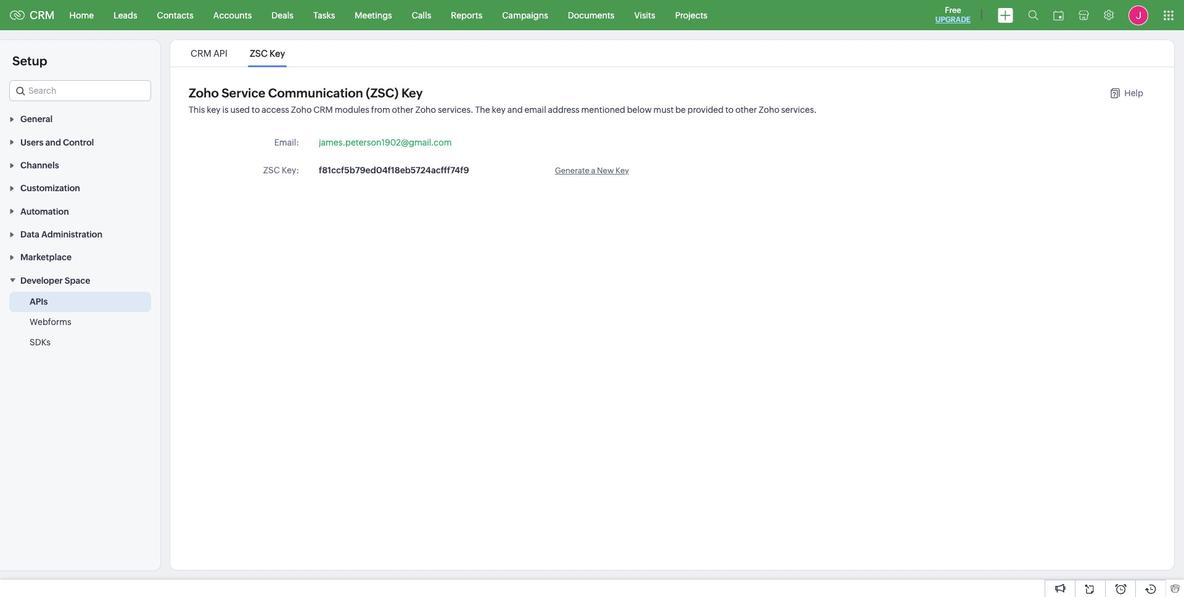 Task type: describe. For each thing, give the bounding box(es) containing it.
is
[[222, 105, 229, 115]]

webforms link
[[30, 316, 71, 328]]

this key is used to access zoho crm modules from other zoho services. the key and email address mentioned below must be provided to other zoho services.
[[189, 105, 817, 115]]

zsc key
[[250, 48, 285, 59]]

visits
[[635, 10, 656, 20]]

tasks
[[313, 10, 335, 20]]

help link
[[1111, 88, 1144, 98]]

free
[[945, 6, 962, 15]]

channels
[[20, 160, 59, 170]]

deals link
[[262, 0, 304, 30]]

generate a new key
[[555, 166, 629, 175]]

documents
[[568, 10, 615, 20]]

projects link
[[666, 0, 718, 30]]

provided
[[688, 105, 724, 115]]

and inside dropdown button
[[45, 137, 61, 147]]

calls
[[412, 10, 431, 20]]

data administration
[[20, 230, 102, 239]]

upgrade
[[936, 15, 971, 24]]

2 to from the left
[[726, 105, 734, 115]]

2 services. from the left
[[782, 105, 817, 115]]

address
[[548, 105, 580, 115]]

list containing crm api
[[180, 40, 296, 67]]

channels button
[[0, 153, 160, 176]]

f81ccf5b79ed04f18eb5724acfff74f9
[[319, 165, 469, 175]]

james.peterson1902@gmail.com
[[319, 138, 452, 147]]

crm for crm api
[[191, 48, 212, 59]]

customization button
[[0, 176, 160, 200]]

accounts link
[[204, 0, 262, 30]]

email
[[525, 105, 546, 115]]

search element
[[1021, 0, 1046, 30]]

customization
[[20, 183, 80, 193]]

developer space region
[[0, 292, 160, 353]]

1 horizontal spatial key
[[402, 86, 423, 100]]

profile image
[[1129, 5, 1149, 25]]

new
[[597, 166, 614, 175]]

space
[[65, 276, 90, 286]]

must
[[654, 105, 674, 115]]

home
[[69, 10, 94, 20]]

webforms
[[30, 317, 71, 327]]

contacts
[[157, 10, 194, 20]]

2 key from the left
[[492, 105, 506, 115]]

modules
[[335, 105, 370, 115]]

a
[[591, 166, 596, 175]]

general
[[20, 114, 53, 124]]

projects
[[675, 10, 708, 20]]

free upgrade
[[936, 6, 971, 24]]

crm api link
[[189, 48, 229, 59]]

developer
[[20, 276, 63, 286]]

documents link
[[558, 0, 625, 30]]

calendar image
[[1054, 10, 1064, 20]]

developer space
[[20, 276, 90, 286]]

create menu image
[[998, 8, 1014, 23]]

zsc key link
[[248, 48, 287, 59]]

Search text field
[[10, 81, 151, 101]]

users
[[20, 137, 43, 147]]

developer space button
[[0, 269, 160, 292]]

2 vertical spatial crm
[[314, 105, 333, 115]]

users and control button
[[0, 130, 160, 153]]

data administration button
[[0, 223, 160, 246]]

visits link
[[625, 0, 666, 30]]

users and control
[[20, 137, 94, 147]]



Task type: vqa. For each thing, say whether or not it's contained in the screenshot.
drafts
no



Task type: locate. For each thing, give the bounding box(es) containing it.
and
[[508, 105, 523, 115], [45, 137, 61, 147]]

zoho service communication (zsc) key
[[189, 86, 423, 100]]

administration
[[41, 230, 102, 239]]

zsc left the key: on the left top
[[263, 165, 280, 175]]

setup
[[12, 54, 47, 68]]

leads
[[114, 10, 137, 20]]

key right new
[[616, 166, 629, 175]]

other
[[392, 105, 414, 115], [736, 105, 757, 115]]

0 horizontal spatial to
[[252, 105, 260, 115]]

0 horizontal spatial other
[[392, 105, 414, 115]]

key left 'is'
[[207, 105, 221, 115]]

contacts link
[[147, 0, 204, 30]]

2 vertical spatial key
[[616, 166, 629, 175]]

key inside list
[[270, 48, 285, 59]]

campaigns link
[[493, 0, 558, 30]]

1 key from the left
[[207, 105, 221, 115]]

tasks link
[[304, 0, 345, 30]]

2 horizontal spatial key
[[616, 166, 629, 175]]

general button
[[0, 107, 160, 130]]

reports
[[451, 10, 483, 20]]

crm api
[[191, 48, 228, 59]]

below
[[627, 105, 652, 115]]

mentioned
[[582, 105, 626, 115]]

reports link
[[441, 0, 493, 30]]

0 horizontal spatial crm
[[30, 9, 55, 22]]

0 vertical spatial key
[[270, 48, 285, 59]]

2 horizontal spatial crm
[[314, 105, 333, 115]]

crm
[[30, 9, 55, 22], [191, 48, 212, 59], [314, 105, 333, 115]]

zoho
[[189, 86, 219, 100], [291, 105, 312, 115], [415, 105, 436, 115], [759, 105, 780, 115]]

profile element
[[1122, 0, 1156, 30]]

0 horizontal spatial key
[[270, 48, 285, 59]]

zsc right api
[[250, 48, 268, 59]]

data
[[20, 230, 39, 239]]

to right the provided
[[726, 105, 734, 115]]

0 horizontal spatial and
[[45, 137, 61, 147]]

0 vertical spatial crm
[[30, 9, 55, 22]]

0 horizontal spatial services.
[[438, 105, 474, 115]]

access
[[262, 105, 289, 115]]

crm inside list
[[191, 48, 212, 59]]

1 vertical spatial crm
[[191, 48, 212, 59]]

list
[[180, 40, 296, 67]]

1 services. from the left
[[438, 105, 474, 115]]

0 vertical spatial zsc
[[250, 48, 268, 59]]

crm for crm
[[30, 9, 55, 22]]

api
[[213, 48, 228, 59]]

crm left home
[[30, 9, 55, 22]]

apis link
[[30, 295, 48, 308]]

1 horizontal spatial to
[[726, 105, 734, 115]]

leads link
[[104, 0, 147, 30]]

other right from
[[392, 105, 414, 115]]

1 vertical spatial key
[[402, 86, 423, 100]]

1 other from the left
[[392, 105, 414, 115]]

create menu element
[[991, 0, 1021, 30]]

crm link
[[10, 9, 55, 22]]

to
[[252, 105, 260, 115], [726, 105, 734, 115]]

other right the provided
[[736, 105, 757, 115]]

meetings
[[355, 10, 392, 20]]

marketplace button
[[0, 246, 160, 269]]

1 horizontal spatial and
[[508, 105, 523, 115]]

0 horizontal spatial key
[[207, 105, 221, 115]]

key:
[[282, 165, 299, 175]]

zsc for zsc key:
[[263, 165, 280, 175]]

apis
[[30, 297, 48, 306]]

to right the used
[[252, 105, 260, 115]]

1 vertical spatial zsc
[[263, 165, 280, 175]]

key
[[270, 48, 285, 59], [402, 86, 423, 100], [616, 166, 629, 175]]

services.
[[438, 105, 474, 115], [782, 105, 817, 115]]

email:
[[274, 138, 299, 147]]

and right users
[[45, 137, 61, 147]]

1 to from the left
[[252, 105, 260, 115]]

sdks link
[[30, 336, 51, 348]]

key down deals
[[270, 48, 285, 59]]

this
[[189, 105, 205, 115]]

be
[[676, 105, 686, 115]]

home link
[[60, 0, 104, 30]]

key right the
[[492, 105, 506, 115]]

communication
[[268, 86, 363, 100]]

crm down communication
[[314, 105, 333, 115]]

zsc key:
[[263, 165, 299, 175]]

service
[[222, 86, 266, 100]]

sdks
[[30, 337, 51, 347]]

automation button
[[0, 200, 160, 223]]

meetings link
[[345, 0, 402, 30]]

crm left api
[[191, 48, 212, 59]]

campaigns
[[502, 10, 548, 20]]

marketplace
[[20, 253, 72, 262]]

(zsc)
[[366, 86, 399, 100]]

1 horizontal spatial other
[[736, 105, 757, 115]]

used
[[230, 105, 250, 115]]

deals
[[272, 10, 294, 20]]

control
[[63, 137, 94, 147]]

the
[[475, 105, 490, 115]]

0 vertical spatial and
[[508, 105, 523, 115]]

zsc inside list
[[250, 48, 268, 59]]

2 other from the left
[[736, 105, 757, 115]]

key
[[207, 105, 221, 115], [492, 105, 506, 115]]

1 horizontal spatial key
[[492, 105, 506, 115]]

1 horizontal spatial services.
[[782, 105, 817, 115]]

key right (zsc)
[[402, 86, 423, 100]]

1 horizontal spatial crm
[[191, 48, 212, 59]]

zsc
[[250, 48, 268, 59], [263, 165, 280, 175]]

help
[[1125, 88, 1144, 98]]

calls link
[[402, 0, 441, 30]]

generate
[[555, 166, 590, 175]]

from
[[371, 105, 390, 115]]

accounts
[[213, 10, 252, 20]]

None field
[[9, 80, 151, 101]]

1 vertical spatial and
[[45, 137, 61, 147]]

and left email at the left top of the page
[[508, 105, 523, 115]]

search image
[[1029, 10, 1039, 20]]

zsc for zsc key
[[250, 48, 268, 59]]

automation
[[20, 207, 69, 216]]



